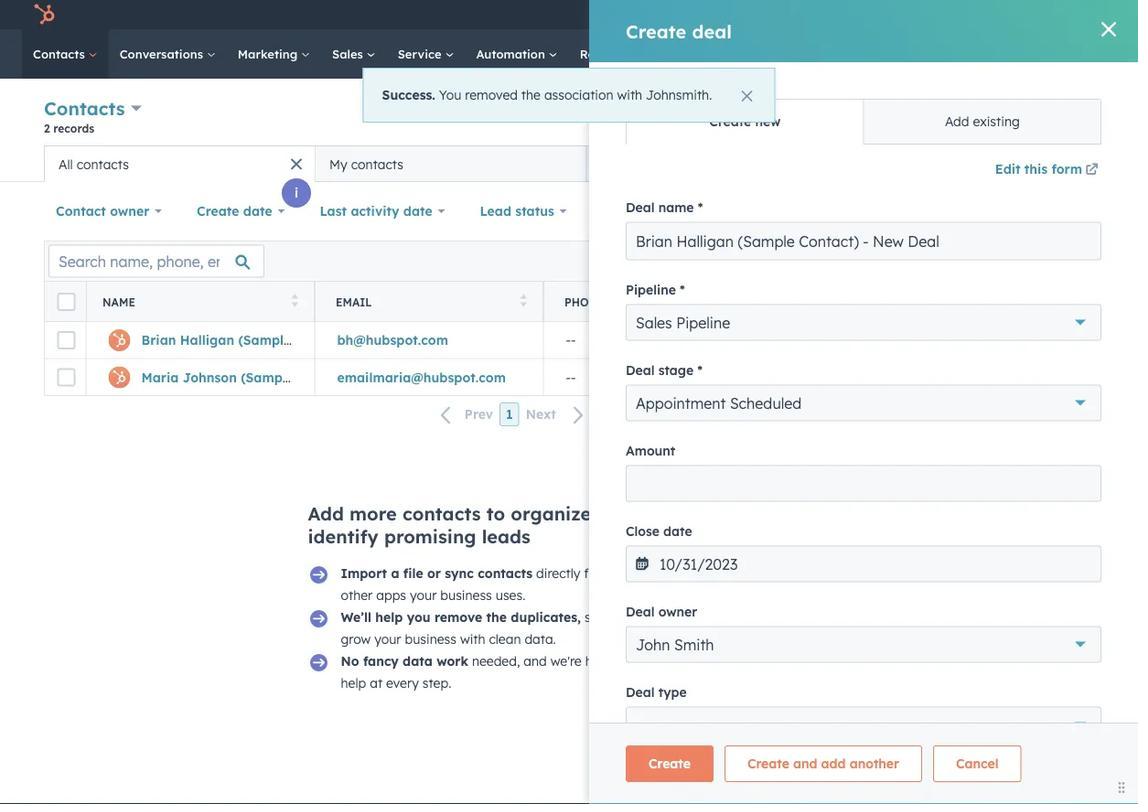 Task type: locate. For each thing, give the bounding box(es) containing it.
edit columns
[[1012, 254, 1078, 268]]

marketing link
[[227, 29, 321, 79]]

contact) down email
[[295, 332, 350, 348]]

all for all views
[[1026, 156, 1043, 172]]

this inside collect and track payments associated with this contact using hubspot payments.
[[896, 627, 918, 643]]

fancy
[[363, 653, 399, 669]]

1 horizontal spatial press to sort. image
[[749, 294, 756, 307]]

-- button for bh@hubspot.com
[[543, 322, 772, 359]]

work
[[437, 653, 468, 669]]

contact)
[[295, 332, 350, 348], [298, 369, 353, 385]]

prev
[[465, 406, 493, 422]]

advanced filters (0) button
[[590, 193, 759, 230]]

unassigned button for bh@hubspot.com
[[772, 322, 1001, 359]]

1 vertical spatial or
[[427, 565, 441, 581]]

data quality button
[[691, 99, 805, 136]]

1 vertical spatial owner
[[849, 295, 892, 309]]

with
[[617, 87, 642, 103], [937, 267, 962, 283], [937, 387, 962, 403], [867, 507, 893, 523], [867, 627, 893, 643], [460, 631, 485, 647]]

add more contacts to organize and identify promising leads
[[308, 502, 632, 548]]

1 -- button from the top
[[543, 322, 772, 359]]

no fancy data work
[[341, 653, 468, 669]]

and inside needed, and we're here to help at every step.
[[524, 653, 547, 669]]

quality
[[757, 109, 804, 125]]

contacts inside button
[[77, 156, 129, 172]]

menu
[[726, 0, 1116, 29]]

the up clean
[[486, 609, 507, 625]]

contact owner down all contacts on the top left of page
[[56, 203, 149, 219]]

1 vertical spatial and
[[912, 605, 935, 621]]

primary company column header
[[1001, 282, 1138, 322]]

you
[[407, 609, 431, 625], [602, 609, 624, 625]]

my
[[329, 156, 347, 172]]

payments (0)
[[889, 566, 975, 582]]

add inside add more contacts to organize and identify promising leads
[[308, 502, 344, 525]]

(0) for companies (0)
[[965, 206, 983, 222]]

Search name, phone, email addresses, or company search field
[[48, 245, 264, 278]]

and
[[597, 502, 632, 525], [912, 605, 935, 621], [524, 653, 547, 669]]

1 vertical spatial contact owner
[[793, 295, 892, 309]]

with for track the revenue opportunities associated with this record.
[[937, 387, 962, 403]]

0 horizontal spatial or
[[427, 565, 441, 581]]

0 horizontal spatial create
[[197, 203, 239, 219]]

0 vertical spatial contact
[[56, 203, 106, 219]]

0 horizontal spatial halligan
[[180, 332, 234, 348]]

contacts right my
[[351, 156, 403, 172]]

payments
[[973, 605, 1033, 621]]

all inside button
[[59, 156, 73, 172]]

contact) down bh@hubspot.com 'link'
[[298, 369, 353, 385]]

(0) right tickets
[[939, 446, 957, 462]]

the right see
[[893, 245, 912, 261]]

2 vertical spatial and
[[524, 653, 547, 669]]

1 date from the left
[[243, 203, 272, 219]]

add
[[1095, 206, 1120, 222], [1095, 326, 1120, 342], [1095, 446, 1120, 462], [308, 502, 344, 525]]

view
[[864, 763, 895, 779]]

contact) for bh@hubspot.com
[[295, 332, 350, 348]]

2 vertical spatial record.
[[921, 507, 963, 523]]

0 vertical spatial close image
[[1102, 22, 1116, 37]]

0 horizontal spatial import
[[341, 565, 387, 581]]

1 vertical spatial record.
[[991, 387, 1032, 403]]

the right from
[[616, 565, 636, 581]]

the inside see the businesses or organizations associated with this record.
[[893, 245, 912, 261]]

2 vertical spatial +
[[1083, 446, 1091, 462]]

0 vertical spatial business
[[440, 587, 492, 603]]

your up fancy
[[374, 631, 401, 647]]

or inside see the businesses or organizations associated with this record.
[[985, 245, 997, 261]]

data quality
[[722, 109, 804, 125]]

1 vertical spatial close image
[[741, 91, 752, 102]]

with for collect and track payments associated with this contact using hubspot payments.
[[867, 627, 893, 643]]

1 vertical spatial contacts
[[44, 97, 125, 120]]

requests
[[986, 485, 1038, 501]]

0 vertical spatial + add
[[1083, 206, 1120, 222]]

0 horizontal spatial date
[[243, 203, 272, 219]]

records
[[53, 121, 94, 135]]

and inside collect and track payments associated with this contact using hubspot payments.
[[912, 605, 935, 621]]

0 horizontal spatial you
[[407, 609, 431, 625]]

business up "we'll help you remove the duplicates,"
[[440, 587, 492, 603]]

your inside so you grow your business with clean data.
[[374, 631, 401, 647]]

1 vertical spatial to
[[615, 653, 628, 669]]

track down tickets
[[867, 485, 900, 501]]

1 vertical spatial contact)
[[298, 369, 353, 385]]

here
[[585, 653, 611, 669]]

record. inside track the customer requests associated with this record.
[[921, 507, 963, 523]]

company
[[1077, 295, 1133, 309]]

brian up maria on the top of page
[[141, 332, 176, 348]]

(sample for brian halligan (sample contact)
[[238, 332, 291, 348]]

1 vertical spatial + add
[[1083, 326, 1120, 342]]

leads
[[482, 525, 530, 548]]

help down no
[[341, 675, 366, 691]]

record. inside the track the revenue opportunities associated with this record.
[[991, 387, 1032, 403]]

with down revenue
[[937, 387, 962, 403]]

press to sort. image for phone number
[[749, 294, 756, 307]]

duplicates,
[[511, 609, 581, 625]]

(0) up businesses
[[965, 206, 983, 222]]

and up from
[[597, 502, 632, 525]]

with inside track the customer requests associated with this record.
[[867, 507, 893, 523]]

this inside track the customer requests associated with this record.
[[896, 507, 918, 523]]

brian
[[886, 20, 935, 43], [141, 332, 176, 348]]

0 horizontal spatial brian
[[141, 332, 176, 348]]

0 horizontal spatial contact
[[56, 203, 106, 219]]

business inside "directly from the other apps your business uses."
[[440, 587, 492, 603]]

contact owner down see
[[793, 295, 892, 309]]

owner inside popup button
[[110, 203, 149, 219]]

other
[[341, 587, 373, 603]]

all contacts
[[59, 156, 129, 172]]

+ add button for track the customer requests associated with this record.
[[1083, 443, 1120, 465]]

import down search hubspot "search field"
[[923, 111, 960, 124]]

0 horizontal spatial all
[[59, 156, 73, 172]]

0 vertical spatial (sample
[[1024, 20, 1100, 43]]

date left i button
[[243, 203, 272, 219]]

file
[[403, 565, 423, 581]]

1 horizontal spatial to
[[615, 653, 628, 669]]

alert
[[363, 68, 775, 123]]

directly from the other apps your business uses.
[[341, 565, 636, 603]]

this down businesses
[[966, 267, 987, 283]]

export
[[942, 254, 977, 268]]

track down deals
[[867, 365, 900, 381]]

2 vertical spatial + add button
[[1083, 443, 1120, 465]]

0 horizontal spatial contact
[[921, 627, 967, 643]]

contacts up uses.
[[478, 565, 533, 581]]

unassigned button up revenue
[[772, 322, 1001, 359]]

track the customer requests associated with this record.
[[867, 485, 1107, 523]]

1 horizontal spatial date
[[403, 203, 432, 219]]

3 press to sort. image from the left
[[978, 294, 984, 307]]

the left revenue
[[903, 365, 923, 381]]

opportunities
[[977, 365, 1058, 381]]

1 horizontal spatial contact
[[1039, 111, 1079, 124]]

record.
[[991, 267, 1032, 283], [991, 387, 1032, 403], [921, 507, 963, 523]]

create inside popup button
[[197, 203, 239, 219]]

you inside so you grow your business with clean data.
[[602, 609, 624, 625]]

filters
[[688, 203, 725, 219]]

0 horizontal spatial to
[[486, 502, 505, 525]]

record. down opportunities
[[991, 387, 1032, 403]]

bh@hubspot.com link
[[337, 332, 448, 348]]

this up payments.
[[896, 627, 918, 643]]

owner up "search name, phone, email addresses, or company" search field
[[110, 203, 149, 219]]

contacts up records
[[44, 97, 125, 120]]

contacts inside button
[[351, 156, 403, 172]]

this down revenue
[[966, 387, 987, 403]]

or left edit at the top right
[[985, 245, 997, 261]]

0 vertical spatial or
[[985, 245, 997, 261]]

0 vertical spatial halligan
[[941, 20, 1018, 43]]

record. down organizations
[[991, 267, 1032, 283]]

1 track from the top
[[867, 365, 900, 381]]

3 + add button from the top
[[1083, 443, 1120, 465]]

+ for track the revenue opportunities associated with this record.
[[1083, 326, 1091, 342]]

1 horizontal spatial or
[[985, 245, 997, 261]]

-- up next button
[[566, 369, 576, 385]]

close image
[[1102, 22, 1116, 37], [741, 91, 752, 102]]

press to sort. element
[[291, 294, 298, 310], [520, 294, 527, 310], [749, 294, 756, 310], [978, 294, 984, 310]]

contact
[[1039, 111, 1079, 124], [921, 627, 967, 643]]

2 vertical spatial (sample
[[241, 369, 294, 385]]

associated down revenue
[[867, 387, 933, 403]]

0 vertical spatial + add button
[[1083, 203, 1120, 225]]

(0) inside button
[[729, 203, 747, 219]]

you left remove
[[407, 609, 431, 625]]

business up data
[[405, 631, 457, 647]]

2 unassigned button from the top
[[772, 359, 1001, 395]]

tickets (0)
[[889, 446, 957, 462]]

contact down track
[[921, 627, 967, 643]]

+ for see the businesses or organizations associated with this record.
[[1083, 206, 1091, 222]]

all down 2 records
[[59, 156, 73, 172]]

1 horizontal spatial help
[[375, 609, 403, 625]]

maria johnson (sample contact) link
[[141, 369, 353, 385]]

press to sort. image
[[520, 294, 527, 307]]

unassigned button
[[772, 322, 1001, 359], [772, 359, 1001, 395]]

0 vertical spatial owner
[[110, 203, 149, 219]]

1 vertical spatial + add button
[[1083, 323, 1120, 345]]

halligan for brian halligan (sample con
[[941, 20, 1018, 43]]

with inside the track the revenue opportunities associated with this record.
[[937, 387, 962, 403]]

track inside the track the revenue opportunities associated with this record.
[[867, 365, 900, 381]]

0 vertical spatial contact
[[1039, 111, 1079, 124]]

1 vertical spatial contact
[[793, 295, 846, 309]]

this for customer
[[896, 507, 918, 523]]

brian left settings image
[[886, 20, 935, 43]]

close image up 'data'
[[741, 91, 752, 102]]

with for track the customer requests associated with this record.
[[867, 507, 893, 523]]

0 vertical spatial and
[[597, 502, 632, 525]]

1 + add button from the top
[[1083, 203, 1120, 225]]

1 horizontal spatial contact
[[793, 295, 846, 309]]

2 track from the top
[[867, 485, 900, 501]]

all left views
[[1026, 156, 1043, 172]]

2 horizontal spatial press to sort. image
[[978, 294, 984, 307]]

3 press to sort. element from the left
[[749, 294, 756, 310]]

help image
[[912, 8, 929, 25]]

associated inside collect and track payments associated with this contact using hubspot payments.
[[1037, 605, 1103, 621]]

or for organizations
[[985, 245, 997, 261]]

with down businesses
[[937, 267, 962, 283]]

2 + from the top
[[1083, 326, 1091, 342]]

using
[[971, 627, 1003, 643]]

date inside popup button
[[243, 203, 272, 219]]

your inside "directly from the other apps your business uses."
[[410, 587, 437, 603]]

unassigned button down deals
[[772, 359, 1001, 395]]

2 + add from the top
[[1083, 326, 1120, 342]]

with inside so you grow your business with clean data.
[[460, 631, 485, 647]]

1 you from the left
[[407, 609, 431, 625]]

record. inside see the businesses or organizations associated with this record.
[[991, 267, 1032, 283]]

(0) up track
[[957, 566, 975, 582]]

associated inside track the customer requests associated with this record.
[[1041, 485, 1107, 501]]

help
[[375, 609, 403, 625], [341, 675, 366, 691]]

create inside "button"
[[1002, 111, 1036, 124]]

1 unassigned button from the top
[[772, 322, 1001, 359]]

collect and track payments associated with this contact using hubspot payments.
[[867, 605, 1103, 665]]

business inside so you grow your business with clean data.
[[405, 631, 457, 647]]

0 horizontal spatial press to sort. image
[[291, 294, 298, 307]]

1 horizontal spatial import
[[923, 111, 960, 124]]

0 vertical spatial your
[[410, 587, 437, 603]]

contacts down hubspot link
[[33, 46, 88, 61]]

search button
[[1091, 38, 1122, 70]]

data
[[722, 109, 753, 125]]

press to sort. element for phone number
[[749, 294, 756, 310]]

-- down primary
[[1023, 369, 1033, 385]]

and left track
[[912, 605, 935, 621]]

+ add button for track the revenue opportunities associated with this record.
[[1083, 323, 1120, 345]]

1 horizontal spatial close image
[[1102, 22, 1116, 37]]

halligan for brian halligan (sample contact)
[[180, 332, 234, 348]]

1 horizontal spatial brian
[[886, 20, 935, 43]]

associated for track the customer requests associated with this record.
[[1041, 485, 1107, 501]]

associated
[[867, 267, 933, 283], [867, 387, 933, 403], [1041, 485, 1107, 501], [1037, 605, 1103, 621]]

1 unassigned from the top
[[795, 332, 866, 348]]

-- button up 25 per page popup button
[[543, 359, 772, 395]]

from
[[584, 565, 613, 581]]

0 horizontal spatial close image
[[741, 91, 752, 102]]

with down reporting link
[[617, 87, 642, 103]]

1 vertical spatial track
[[867, 485, 900, 501]]

advanced
[[621, 203, 684, 219]]

associated down see
[[867, 267, 933, 283]]

see
[[867, 245, 890, 261]]

this up payments
[[896, 507, 918, 523]]

record. down the customer
[[921, 507, 963, 523]]

0 horizontal spatial contact owner
[[56, 203, 149, 219]]

press to sort. element for email
[[520, 294, 527, 310]]

1 horizontal spatial create
[[1002, 111, 1036, 124]]

2 -- button from the top
[[543, 359, 772, 395]]

1 horizontal spatial your
[[410, 587, 437, 603]]

create up all views
[[1002, 111, 1036, 124]]

phone number
[[565, 295, 656, 309]]

with down "we'll help you remove the duplicates,"
[[460, 631, 485, 647]]

brian halligan (sample contact)
[[141, 332, 350, 348]]

date inside popup button
[[403, 203, 432, 219]]

or right the 'file'
[[427, 565, 441, 581]]

import inside button
[[923, 111, 960, 124]]

create down all contacts button
[[197, 203, 239, 219]]

with inside collect and track payments associated with this contact using hubspot payments.
[[867, 627, 893, 643]]

to left "organize"
[[486, 502, 505, 525]]

2 date from the left
[[403, 203, 432, 219]]

press to sort. image for contact owner
[[978, 294, 984, 307]]

date right activity
[[403, 203, 432, 219]]

2 vertical spatial + add
[[1083, 446, 1120, 462]]

1 all from the left
[[1026, 156, 1043, 172]]

contact owner inside popup button
[[56, 203, 149, 219]]

contact) for emailmaria@hubspot.com
[[298, 369, 353, 385]]

0 vertical spatial unassigned
[[795, 332, 866, 348]]

lead status
[[480, 203, 554, 219]]

1 vertical spatial your
[[374, 631, 401, 647]]

1 vertical spatial (sample
[[238, 332, 291, 348]]

1 horizontal spatial halligan
[[941, 20, 1018, 43]]

0 vertical spatial brian
[[886, 20, 935, 43]]

2 unassigned from the top
[[795, 369, 866, 385]]

1 + from the top
[[1083, 206, 1091, 222]]

0 horizontal spatial and
[[524, 653, 547, 669]]

3 + add from the top
[[1083, 446, 1120, 462]]

close image up search icon
[[1102, 22, 1116, 37]]

2 all from the left
[[59, 156, 73, 172]]

4 press to sort. element from the left
[[978, 294, 984, 310]]

0 vertical spatial create
[[1002, 111, 1036, 124]]

your down the 'file'
[[410, 587, 437, 603]]

-- button for emailmaria@hubspot.com
[[543, 359, 772, 395]]

2 + add button from the top
[[1083, 323, 1120, 345]]

1 horizontal spatial you
[[602, 609, 624, 625]]

1 vertical spatial import
[[341, 565, 387, 581]]

(sample for brian halligan (sample con
[[1024, 20, 1100, 43]]

contacts down records
[[77, 156, 129, 172]]

pagination navigation
[[430, 402, 596, 427]]

owner up deals
[[849, 295, 892, 309]]

record. for requests
[[921, 507, 963, 523]]

press to sort. image
[[291, 294, 298, 307], [749, 294, 756, 307], [978, 294, 984, 307]]

(0) right filters
[[729, 203, 747, 219]]

johnson
[[183, 369, 237, 385]]

a
[[391, 565, 399, 581]]

2 horizontal spatial and
[[912, 605, 935, 621]]

save button
[[864, 711, 940, 747]]

-- button down number
[[543, 322, 772, 359]]

1 horizontal spatial all
[[1026, 156, 1043, 172]]

0 horizontal spatial your
[[374, 631, 401, 647]]

0 vertical spatial import
[[923, 111, 960, 124]]

i
[[295, 185, 298, 201]]

this for revenue
[[966, 387, 987, 403]]

associated right requests
[[1041, 485, 1107, 501]]

tickets (0) button
[[849, 429, 1076, 479]]

date
[[243, 203, 272, 219], [403, 203, 432, 219]]

to
[[486, 502, 505, 525], [615, 653, 628, 669]]

all for all contacts
[[59, 156, 73, 172]]

1 vertical spatial create
[[197, 203, 239, 219]]

1 vertical spatial help
[[341, 675, 366, 691]]

(0) for deals (0)
[[929, 326, 947, 342]]

(0) right deals
[[929, 326, 947, 342]]

to inside add more contacts to organize and identify promising leads
[[486, 502, 505, 525]]

1 horizontal spatial and
[[597, 502, 632, 525]]

track for track the customer requests associated with this record.
[[867, 485, 900, 501]]

1 vertical spatial contact
[[921, 627, 967, 643]]

contacts inside popup button
[[44, 97, 125, 120]]

with for so you grow your business with clean data.
[[460, 631, 485, 647]]

you right so
[[602, 609, 624, 625]]

unassigned for emailmaria@hubspot.com
[[795, 369, 866, 385]]

1 vertical spatial +
[[1083, 326, 1091, 342]]

last activity date button
[[308, 193, 457, 230]]

the
[[521, 87, 541, 103], [893, 245, 912, 261], [903, 365, 923, 381], [903, 485, 923, 501], [616, 565, 636, 581], [486, 609, 507, 625]]

2 press to sort. image from the left
[[749, 294, 756, 307]]

import button
[[907, 103, 975, 132]]

this inside the track the revenue opportunities associated with this record.
[[966, 387, 987, 403]]

0 vertical spatial contact)
[[295, 332, 350, 348]]

to right here
[[615, 653, 628, 669]]

or
[[985, 245, 997, 261], [427, 565, 441, 581]]

the down tickets
[[903, 485, 923, 501]]

0 vertical spatial to
[[486, 502, 505, 525]]

25 per page
[[607, 406, 684, 422]]

0 horizontal spatial help
[[341, 675, 366, 691]]

1 vertical spatial business
[[405, 631, 457, 647]]

to inside needed, and we're here to help at every step.
[[615, 653, 628, 669]]

0 vertical spatial +
[[1083, 206, 1091, 222]]

and down data.
[[524, 653, 547, 669]]

0 vertical spatial contact owner
[[56, 203, 149, 219]]

import up other
[[341, 565, 387, 581]]

help down apps
[[375, 609, 403, 625]]

reporting link
[[569, 29, 662, 79]]

associated inside the track the revenue opportunities associated with this record.
[[867, 387, 933, 403]]

1 vertical spatial brian
[[141, 332, 176, 348]]

this
[[966, 267, 987, 283], [966, 387, 987, 403], [896, 507, 918, 523], [896, 627, 918, 643]]

0 vertical spatial record.
[[991, 267, 1032, 283]]

emailmaria@hubspot.com
[[337, 369, 506, 385]]

2 press to sort. element from the left
[[520, 294, 527, 310]]

grow
[[341, 631, 371, 647]]

0 horizontal spatial owner
[[110, 203, 149, 219]]

1 vertical spatial unassigned
[[795, 369, 866, 385]]

2 you from the left
[[602, 609, 624, 625]]

with down tickets
[[867, 507, 893, 523]]

contact owner
[[56, 203, 149, 219], [793, 295, 892, 309]]

success. you removed the association with johnsmith.
[[382, 87, 712, 103]]

contacts up import a file or sync contacts
[[402, 502, 481, 525]]

associated up the hubspot
[[1037, 605, 1103, 621]]

views
[[1047, 156, 1082, 172]]

phone
[[565, 295, 604, 309]]

track inside track the customer requests associated with this record.
[[867, 485, 900, 501]]

0 vertical spatial track
[[867, 365, 900, 381]]

1 + add from the top
[[1083, 206, 1120, 222]]

contact up all views
[[1039, 111, 1079, 124]]

we're
[[550, 653, 582, 669]]

with down "collect" at the bottom right of page
[[867, 627, 893, 643]]

contacts inside add more contacts to organize and identify promising leads
[[402, 502, 481, 525]]

payments
[[889, 566, 953, 582]]

1 vertical spatial halligan
[[180, 332, 234, 348]]



Task type: describe. For each thing, give the bounding box(es) containing it.
record. for opportunities
[[991, 387, 1032, 403]]

all views link
[[1015, 145, 1094, 182]]

this for track
[[896, 627, 918, 643]]

apps
[[376, 587, 406, 603]]

2 records
[[44, 121, 94, 135]]

associated for track the revenue opportunities associated with this record.
[[867, 387, 933, 403]]

create for create contact
[[1002, 111, 1036, 124]]

last activity date
[[320, 203, 432, 219]]

edit
[[1012, 254, 1032, 268]]

calling icon button
[[828, 3, 859, 27]]

deals (0) button
[[849, 309, 1076, 359]]

and for needed, and we're here to help at every step.
[[524, 653, 547, 669]]

promising
[[384, 525, 476, 548]]

the inside "directly from the other apps your business uses."
[[616, 565, 636, 581]]

at
[[370, 675, 383, 691]]

view record
[[864, 763, 940, 779]]

marketplaces button
[[863, 0, 901, 29]]

service link
[[387, 29, 465, 79]]

press to sort. element for contact owner
[[978, 294, 984, 310]]

unassigned button for emailmaria@hubspot.com
[[772, 359, 1001, 395]]

contacts button
[[44, 95, 142, 122]]

companies (0)
[[889, 206, 983, 222]]

contacts banner
[[44, 94, 1094, 145]]

deals
[[889, 326, 925, 342]]

contact inside collect and track payments associated with this contact using hubspot payments.
[[921, 627, 967, 643]]

0 vertical spatial contacts
[[33, 46, 88, 61]]

the inside the track the revenue opportunities associated with this record.
[[903, 365, 923, 381]]

with inside see the businesses or organizations associated with this record.
[[937, 267, 962, 283]]

payments (0) button
[[849, 549, 1113, 599]]

upgrade
[[759, 9, 810, 24]]

companies (0) button
[[849, 190, 1076, 239]]

1 horizontal spatial contact owner
[[793, 295, 892, 309]]

create contact button
[[986, 103, 1094, 132]]

notifications image
[[974, 8, 990, 25]]

the inside track the customer requests associated with this record.
[[903, 485, 923, 501]]

import for import
[[923, 111, 960, 124]]

contact inside "button"
[[1039, 111, 1079, 124]]

hubspot image
[[33, 4, 55, 26]]

data.
[[525, 631, 556, 647]]

conversations link
[[109, 29, 227, 79]]

bh@hubspot.com button
[[315, 322, 543, 359]]

tickets
[[889, 446, 935, 462]]

contact inside popup button
[[56, 203, 106, 219]]

lead
[[480, 203, 511, 219]]

columns
[[1035, 254, 1078, 268]]

number
[[608, 295, 656, 309]]

prev button
[[430, 403, 500, 427]]

(0) for tickets (0)
[[939, 446, 957, 462]]

0 vertical spatial help
[[375, 609, 403, 625]]

or for sync
[[427, 565, 441, 581]]

view record link
[[864, 763, 940, 779]]

association
[[544, 87, 613, 103]]

(0) for payments (0)
[[957, 566, 975, 582]]

and for collect and track payments associated with this contact using hubspot payments.
[[912, 605, 935, 621]]

hubspot
[[1007, 627, 1060, 643]]

brian halligan (sample con
[[886, 20, 1138, 43]]

my contacts
[[329, 156, 403, 172]]

bh@hubspot.com
[[337, 332, 448, 348]]

name
[[102, 295, 135, 309]]

associated inside see the businesses or organizations associated with this record.
[[867, 267, 933, 283]]

-- up opportunities
[[1023, 332, 1033, 348]]

more
[[350, 502, 397, 525]]

menu containing johnsmith
[[726, 0, 1116, 29]]

upgrade image
[[739, 8, 755, 25]]

calling icon image
[[836, 7, 852, 24]]

cancel button
[[951, 711, 1040, 747]]

import for import a file or sync contacts
[[341, 565, 387, 581]]

my contacts button
[[315, 145, 587, 182]]

data
[[403, 653, 433, 669]]

this inside see the businesses or organizations associated with this record.
[[966, 267, 987, 283]]

1 press to sort. element from the left
[[291, 294, 298, 310]]

marketing
[[238, 46, 301, 61]]

primary
[[1022, 295, 1074, 309]]

create date button
[[185, 193, 297, 230]]

directly
[[536, 565, 580, 581]]

help inside needed, and we're here to help at every step.
[[341, 675, 366, 691]]

track for track the revenue opportunities associated with this record.
[[867, 365, 900, 381]]

create date
[[197, 203, 272, 219]]

cancel
[[974, 721, 1017, 737]]

alert containing success.
[[363, 68, 775, 123]]

track the revenue opportunities associated with this record.
[[867, 365, 1058, 403]]

john smith image
[[1012, 6, 1029, 23]]

the right removed
[[521, 87, 541, 103]]

lead status button
[[468, 193, 579, 230]]

3 + from the top
[[1083, 446, 1091, 462]]

brian for brian halligan (sample con
[[886, 20, 935, 43]]

+ add button for see the businesses or organizations associated with this record.
[[1083, 203, 1120, 225]]

success.
[[382, 87, 435, 103]]

1 horizontal spatial owner
[[849, 295, 892, 309]]

with for success. you removed the association with johnsmith.
[[617, 87, 642, 103]]

track
[[939, 605, 969, 621]]

next
[[526, 406, 556, 422]]

i button
[[282, 178, 311, 208]]

+ add for see the businesses or organizations associated with this record.
[[1083, 206, 1120, 222]]

unassigned for bh@hubspot.com
[[795, 332, 866, 348]]

maria
[[141, 369, 179, 385]]

search image
[[1100, 48, 1113, 60]]

+ add for track the revenue opportunities associated with this record.
[[1083, 326, 1120, 342]]

next button
[[519, 403, 596, 427]]

page
[[651, 406, 684, 422]]

clean
[[489, 631, 521, 647]]

conversations
[[120, 46, 207, 61]]

and inside add more contacts to organize and identify promising leads
[[597, 502, 632, 525]]

organizations
[[1001, 245, 1083, 261]]

25 per page button
[[596, 396, 708, 433]]

settings link
[[940, 5, 963, 24]]

service
[[398, 46, 445, 61]]

primary company
[[1022, 295, 1133, 309]]

we'll
[[341, 609, 371, 625]]

brian for brian halligan (sample contact)
[[141, 332, 176, 348]]

Search HubSpot search field
[[881, 38, 1105, 70]]

hubspot link
[[22, 4, 69, 26]]

email
[[336, 295, 372, 309]]

per
[[626, 406, 647, 422]]

automation
[[476, 46, 549, 61]]

emailmaria@hubspot.com button
[[315, 359, 543, 395]]

businesses
[[916, 245, 981, 261]]

(sample for maria johnson (sample contact)
[[241, 369, 294, 385]]

contacts link
[[22, 29, 109, 79]]

customer
[[926, 485, 983, 501]]

marketplaces image
[[874, 8, 890, 25]]

identify
[[308, 525, 379, 548]]

create for create date
[[197, 203, 239, 219]]

1 button
[[500, 403, 519, 426]]

actions
[[832, 111, 870, 124]]

companies
[[889, 206, 961, 222]]

associated for collect and track payments associated with this contact using hubspot payments.
[[1037, 605, 1103, 621]]

2
[[44, 121, 50, 135]]

edit columns button
[[1000, 249, 1090, 273]]

1 press to sort. image from the left
[[291, 294, 298, 307]]

-- down phone on the top of page
[[566, 332, 576, 348]]

export button
[[931, 249, 989, 273]]

settings image
[[943, 8, 960, 24]]

needed,
[[472, 653, 520, 669]]

brian halligan (sample contact) link
[[141, 332, 350, 348]]

uses.
[[496, 587, 525, 603]]



Task type: vqa. For each thing, say whether or not it's contained in the screenshot.
needed, and we're here to help at every step.
yes



